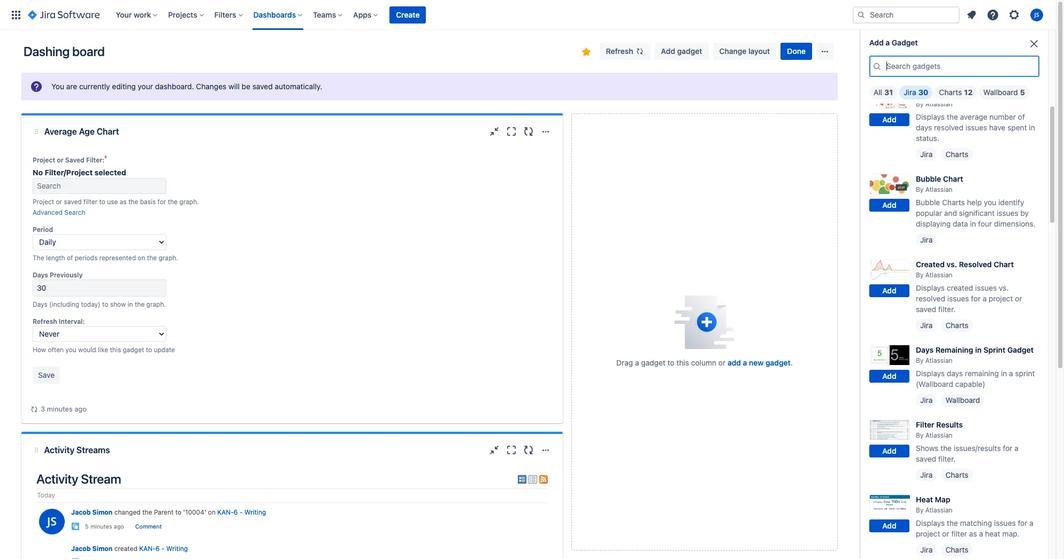Task type: describe. For each thing, give the bounding box(es) containing it.
for inside project or saved filter to use as the basis for the graph. advanced search
[[158, 198, 166, 206]]

graph. for days (including today) to show in the graph.
[[146, 301, 166, 309]]

in inside average age chart region
[[128, 301, 133, 309]]

created vs. resolved chart by atlassian displays created issues vs. resolved issues for a project or saved filter.
[[916, 260, 1022, 314]]

charts up the charts 12
[[946, 64, 969, 73]]

gadget inside days remaining in sprint gadget by atlassian displays days remaining in a sprint (wallboard capable)
[[1007, 346, 1034, 355]]

refresh activity streams image
[[522, 444, 535, 457]]

1 horizontal spatial writing
[[244, 509, 266, 517]]

dashboards button
[[250, 6, 307, 23]]

basis
[[140, 198, 156, 206]]

apps
[[353, 10, 371, 19]]

more dashboard actions image
[[819, 45, 831, 58]]

as inside project or saved filter to use as the basis for the graph. advanced search
[[120, 198, 127, 206]]

charts 12
[[939, 88, 973, 97]]

add button for heat map
[[869, 520, 909, 533]]

filter inside project or saved filter to use as the basis for the graph. advanced search
[[83, 198, 97, 206]]

0 horizontal spatial 5
[[85, 524, 89, 530]]

average for average time in status by atlassian displays the average number of days resolved issues have spent in status.
[[916, 89, 945, 98]]

days for previously
[[33, 271, 48, 279]]

days (including today) to show in the graph.
[[33, 301, 166, 309]]

3
[[41, 405, 45, 414]]

for inside the filter results by atlassian shows the issues/results for a saved filter.
[[1003, 444, 1013, 453]]

advanced search link
[[33, 209, 85, 217]]

in inside bubble chart by atlassian bubble charts help you identify popular and significant issues by displaying data in four dimensions.
[[970, 219, 976, 228]]

add a new gadget button
[[728, 358, 791, 369]]

sprint
[[984, 346, 1006, 355]]

teams button
[[310, 6, 347, 23]]

remaining
[[965, 369, 999, 378]]

for inside the created vs. resolved chart by atlassian displays created issues vs. resolved issues for a project or saved filter.
[[971, 294, 981, 303]]

for inside heat map by atlassian displays the matching issues for a project or filter as a heat map.
[[1018, 519, 1027, 528]]

chart inside bubble chart by atlassian bubble charts help you identify popular and significant issues by displaying data in four dimensions.
[[943, 174, 963, 183]]

add for bubble chart
[[882, 201, 897, 210]]

31
[[884, 88, 893, 97]]

simon for changed the parent to '10004' on
[[92, 509, 113, 517]]

refresh image
[[635, 47, 644, 56]]

jira for bubble
[[920, 235, 933, 244]]

wallboard for wallboard 5
[[983, 88, 1018, 97]]

bubble chart by atlassian bubble charts help you identify popular and significant issues by displaying data in four dimensions.
[[916, 174, 1036, 228]]

status. inside average time in status by atlassian displays the average number of days resolved issues have spent in status.
[[916, 134, 939, 143]]

layout
[[748, 47, 770, 56]]

add a gadget
[[869, 38, 918, 47]]

your profile and settings image
[[1030, 8, 1043, 21]]

jacob for jacob simon changed the parent to '10004' on kan-6 - writing
[[71, 509, 91, 517]]

displays inside days remaining in sprint gadget by atlassian displays days remaining in a sprint (wallboard capable)
[[916, 369, 945, 378]]

appswitcher icon image
[[10, 8, 22, 21]]

subtask image
[[71, 559, 80, 560]]

four
[[978, 219, 992, 228]]

5 minutes ago
[[85, 524, 124, 530]]

none submit inside average age chart region
[[33, 367, 60, 384]]

projects
[[168, 10, 197, 19]]

banner containing your work
[[0, 0, 1056, 30]]

wallboard 5
[[983, 88, 1025, 97]]

work
[[134, 10, 151, 19]]

a inside by atlassian displays the average number of times issues have been in a status.
[[1006, 48, 1010, 57]]

your
[[138, 82, 153, 91]]

atlassian inside days remaining in sprint gadget by atlassian displays days remaining in a sprint (wallboard capable)
[[925, 357, 953, 365]]

selected
[[94, 168, 126, 177]]

by inside days remaining in sprint gadget by atlassian displays days remaining in a sprint (wallboard capable)
[[916, 357, 924, 365]]

atlassian inside by atlassian displays the average number of times issues have been in a status.
[[925, 25, 953, 33]]

jira 30
[[904, 88, 928, 97]]

a inside days remaining in sprint gadget by atlassian displays days remaining in a sprint (wallboard capable)
[[1009, 369, 1013, 378]]

board
[[72, 44, 105, 59]]

periods
[[75, 254, 97, 262]]

sprint
[[1015, 369, 1035, 378]]

map
[[935, 495, 950, 504]]

graph. for the length of periods represented on the graph.
[[159, 254, 178, 262]]

number inside by atlassian displays the average number of times issues have been in a status.
[[989, 37, 1016, 47]]

gadget inside average age chart region
[[123, 346, 144, 354]]

by inside the filter results by atlassian shows the issues/results for a saved filter.
[[916, 432, 924, 440]]

your work
[[116, 10, 151, 19]]

to left column
[[668, 358, 675, 368]]

days remaining in sprint gadget image
[[869, 345, 911, 366]]

age
[[79, 127, 95, 136]]

by inside the created vs. resolved chart by atlassian displays created issues vs. resolved issues for a project or saved filter.
[[916, 271, 924, 279]]

dashboards
[[253, 10, 296, 19]]

been
[[979, 48, 996, 57]]

charts down matching
[[946, 546, 969, 555]]

data
[[953, 219, 968, 228]]

done
[[787, 47, 806, 56]]

an arrow curved in a circular way on the button that refreshes the dashboard image
[[30, 405, 39, 414]]

created
[[916, 260, 945, 269]]

add for average time in status
[[882, 115, 897, 124]]

create button
[[390, 6, 426, 23]]

jacob for jacob simon created kan-6 - writing
[[71, 545, 91, 553]]

issues inside by atlassian displays the average number of times issues have been in a status.
[[937, 48, 959, 57]]

1 horizontal spatial 6
[[234, 509, 238, 517]]

filter:
[[86, 156, 104, 164]]

you inside bubble chart by atlassian bubble charts help you identify popular and significant issues by displaying data in four dimensions.
[[984, 198, 996, 207]]

activity streams
[[44, 446, 110, 455]]

your work button
[[112, 6, 162, 23]]

no filter/project selected
[[33, 168, 126, 177]]

12
[[964, 88, 973, 97]]

of inside average time in status by atlassian displays the average number of days resolved issues have spent in status.
[[1018, 112, 1025, 121]]

remaining
[[936, 346, 973, 355]]

search
[[64, 209, 85, 217]]

search image
[[857, 10, 866, 19]]

projects button
[[165, 6, 208, 23]]

how often you would like this gadget to update
[[33, 346, 175, 354]]

days remaining in sprint gadget by atlassian displays days remaining in a sprint (wallboard capable)
[[916, 346, 1035, 389]]

add button for filter results
[[869, 445, 909, 458]]

the inside the filter results by atlassian shows the issues/results for a saved filter.
[[941, 444, 952, 453]]

(wallboard
[[916, 380, 953, 389]]

bubble chart image
[[869, 174, 911, 195]]

Search gadgets field
[[883, 57, 1038, 76]]

to inside project or saved filter to use as the basis for the graph. advanced search
[[99, 198, 105, 206]]

map.
[[1002, 530, 1019, 539]]

resolved inside average time in status by atlassian displays the average number of days resolved issues have spent in status.
[[934, 123, 964, 132]]

change
[[719, 47, 747, 56]]

often
[[48, 346, 64, 354]]

parent
[[154, 509, 173, 517]]

project for project or saved filter:
[[33, 156, 55, 164]]

1 vertical spatial kan-
[[139, 545, 156, 553]]

average time in status by atlassian displays the average number of days resolved issues have spent in status.
[[916, 89, 1035, 143]]

filter. inside the filter results by atlassian shows the issues/results for a saved filter.
[[938, 455, 956, 464]]

more actions for activity streams gadget image
[[539, 444, 552, 457]]

add inside button
[[661, 47, 675, 56]]

the right represented
[[147, 254, 157, 262]]

the up comment link
[[142, 509, 152, 517]]

refresh for refresh
[[606, 47, 633, 56]]

jacob simon image
[[39, 509, 65, 535]]

filter results by atlassian shows the issues/results for a saved filter.
[[916, 420, 1019, 464]]

add button for bubble chart
[[869, 199, 909, 212]]

subtask image
[[71, 522, 80, 531]]

days for (including
[[33, 301, 47, 309]]

the inside heat map by atlassian displays the matching issues for a project or filter as a heat map.
[[947, 519, 958, 528]]

0 horizontal spatial created
[[114, 545, 137, 553]]

ago for 5 minutes ago
[[114, 524, 124, 530]]

spent
[[1008, 123, 1027, 132]]

filters
[[214, 10, 236, 19]]

add button for created vs. resolved chart
[[869, 285, 909, 298]]

add for filter results
[[882, 447, 897, 456]]

your
[[116, 10, 132, 19]]

all
[[874, 88, 882, 97]]

this inside average age chart region
[[110, 346, 121, 354]]

0 horizontal spatial gadget
[[892, 38, 918, 47]]

atlassian inside the created vs. resolved chart by atlassian displays created issues vs. resolved issues for a project or saved filter.
[[925, 271, 953, 279]]

minimize activity streams image
[[488, 444, 501, 457]]

ago for 3 minutes ago
[[74, 405, 87, 414]]

jira for created
[[920, 321, 933, 330]]

you inside average age chart region
[[65, 346, 76, 354]]

1 horizontal spatial -
[[240, 509, 243, 517]]

1 horizontal spatial on
[[208, 509, 216, 517]]

capable)
[[955, 380, 985, 389]]

jira for heat
[[920, 546, 933, 555]]

jira for filter
[[920, 471, 933, 480]]

would
[[78, 346, 96, 354]]

project inside heat map by atlassian displays the matching issues for a project or filter as a heat map.
[[916, 530, 940, 539]]

comment link
[[135, 524, 162, 530]]

are
[[66, 82, 77, 91]]

activity for activity streams
[[44, 446, 74, 455]]

add gadget button
[[655, 43, 709, 60]]

refresh for refresh interval:
[[33, 318, 57, 326]]

0 horizontal spatial 6
[[156, 545, 160, 553]]

refresh average age chart image
[[522, 125, 535, 138]]

days inside days remaining in sprint gadget by atlassian displays days remaining in a sprint (wallboard capable)
[[947, 369, 963, 378]]

drag
[[616, 358, 633, 368]]

resolved
[[959, 260, 992, 269]]

0 vertical spatial chart
[[97, 127, 119, 136]]

1 horizontal spatial 5
[[1020, 88, 1025, 97]]

days inside average time in status by atlassian displays the average number of days resolved issues have spent in status.
[[916, 123, 932, 132]]

saved right be
[[252, 82, 273, 91]]

kan-6 - writing link for changed the parent to '10004' on
[[217, 509, 266, 517]]

have inside by atlassian displays the average number of times issues have been in a status.
[[961, 48, 977, 57]]

.
[[791, 358, 793, 368]]

stream
[[81, 472, 121, 487]]

issues/results
[[954, 444, 1001, 453]]

the inside by atlassian displays the average number of times issues have been in a status.
[[947, 37, 958, 47]]

all 31
[[874, 88, 893, 97]]

(including
[[49, 301, 79, 309]]

change layout button
[[713, 43, 776, 60]]

by inside average time in status by atlassian displays the average number of days resolved issues have spent in status.
[[916, 100, 924, 108]]

minutes for 3
[[47, 405, 73, 414]]

close icon image
[[1028, 37, 1041, 50]]

and
[[944, 209, 957, 218]]

advanced
[[33, 209, 63, 217]]

charts up remaining
[[946, 321, 969, 330]]

project or saved filter:
[[33, 156, 104, 164]]

you are currently editing your dashboard. changes will be saved automatically.
[[51, 82, 322, 91]]

represented
[[99, 254, 136, 262]]

displaying
[[916, 219, 951, 228]]

drag a gadget to this column or add a new gadget .
[[616, 358, 793, 368]]

filters button
[[211, 6, 247, 23]]

saved inside project or saved filter to use as the basis for the graph. advanced search
[[64, 198, 82, 206]]

dashboard.
[[155, 82, 194, 91]]

matching
[[960, 519, 992, 528]]

jacob simon link for jacob simon created kan-6 - writing
[[71, 545, 113, 553]]

0 horizontal spatial -
[[161, 545, 164, 553]]

project or saved filter to use as the basis for the graph. advanced search
[[33, 198, 199, 217]]

new
[[749, 358, 764, 368]]

gadget right new
[[766, 358, 791, 368]]

'10004'
[[183, 509, 206, 517]]

heat map by atlassian displays the matching issues for a project or filter as a heat map.
[[916, 495, 1034, 539]]

average time in status image
[[869, 88, 911, 109]]



Task type: locate. For each thing, give the bounding box(es) containing it.
2 project from the top
[[33, 198, 54, 206]]

atlassian down map
[[925, 507, 953, 515]]

displays inside the created vs. resolved chart by atlassian displays created issues vs. resolved issues for a project or saved filter.
[[916, 284, 945, 293]]

by inside heat map by atlassian displays the matching issues for a project or filter as a heat map.
[[916, 507, 924, 515]]

automatically.
[[275, 82, 322, 91]]

1 horizontal spatial average
[[916, 89, 945, 98]]

displays inside average time in status by atlassian displays the average number of days resolved issues have spent in status.
[[916, 112, 945, 121]]

streams
[[76, 446, 110, 455]]

6 by from the top
[[916, 432, 924, 440]]

0 horizontal spatial you
[[65, 346, 76, 354]]

5 right subtask image
[[85, 524, 89, 530]]

saved up search on the top left
[[64, 198, 82, 206]]

number
[[989, 37, 1016, 47], [989, 112, 1016, 121]]

atlassian inside average time in status by atlassian displays the average number of days resolved issues have spent in status.
[[925, 100, 953, 108]]

0 vertical spatial of
[[1018, 37, 1025, 47]]

0 horizontal spatial as
[[120, 198, 127, 206]]

average left time
[[916, 89, 945, 98]]

use
[[107, 198, 118, 206]]

1 vertical spatial filter.
[[938, 455, 956, 464]]

saved inside the filter results by atlassian shows the issues/results for a saved filter.
[[916, 455, 936, 464]]

time
[[947, 89, 965, 98]]

1 number from the top
[[989, 37, 1016, 47]]

charts down average time in status by atlassian displays the average number of days resolved issues have spent in status.
[[946, 150, 969, 159]]

0 vertical spatial kan-6 - writing link
[[217, 509, 266, 517]]

saved inside the created vs. resolved chart by atlassian displays created issues vs. resolved issues for a project or saved filter.
[[916, 305, 936, 314]]

jacob simon link for jacob simon changed the parent to '10004' on kan-6 - writing
[[71, 509, 113, 517]]

1 vertical spatial created
[[114, 545, 137, 553]]

average inside average time in status by atlassian displays the average number of days resolved issues have spent in status.
[[916, 89, 945, 98]]

1 horizontal spatial ago
[[114, 524, 124, 530]]

gadget left change
[[677, 47, 702, 56]]

issues inside bubble chart by atlassian bubble charts help you identify popular and significant issues by displaying data in four dimensions.
[[997, 209, 1018, 218]]

5 right status
[[1020, 88, 1025, 97]]

1 displays from the top
[[916, 37, 945, 47]]

1 vertical spatial graph.
[[159, 254, 178, 262]]

add button for average time in status
[[869, 114, 909, 127]]

wallboard down capable)
[[946, 396, 980, 405]]

have
[[961, 48, 977, 57], [989, 123, 1006, 132]]

filter
[[916, 420, 934, 430]]

7 add button from the top
[[869, 520, 909, 533]]

of right length
[[67, 254, 73, 262]]

2 bubble from the top
[[916, 198, 940, 207]]

filter inside heat map by atlassian displays the matching issues for a project or filter as a heat map.
[[951, 530, 967, 539]]

on inside average age chart region
[[138, 254, 145, 262]]

0 horizontal spatial chart
[[97, 127, 119, 136]]

activity for activity stream
[[36, 472, 78, 487]]

maximize activity streams image
[[505, 444, 518, 457]]

3 add button from the top
[[869, 199, 909, 212]]

saved down created
[[916, 305, 936, 314]]

by down filter
[[916, 432, 924, 440]]

1 vertical spatial jacob simon link
[[71, 545, 113, 553]]

0 vertical spatial on
[[138, 254, 145, 262]]

atlassian down remaining
[[925, 357, 953, 365]]

filter up search on the top left
[[83, 198, 97, 206]]

kan-6 - writing link for created
[[139, 545, 188, 553]]

add button
[[869, 29, 909, 41], [869, 114, 909, 127], [869, 199, 909, 212], [869, 285, 909, 298], [869, 370, 909, 383], [869, 445, 909, 458], [869, 520, 909, 533]]

0 vertical spatial days
[[916, 123, 932, 132]]

atlassian inside the filter results by atlassian shows the issues/results for a saved filter.
[[925, 432, 953, 440]]

to left use
[[99, 198, 105, 206]]

you right often
[[65, 346, 76, 354]]

more actions for average age chart gadget image
[[539, 125, 552, 138]]

displays inside by atlassian displays the average number of times issues have been in a status.
[[916, 37, 945, 47]]

1 simon from the top
[[92, 509, 113, 517]]

0 vertical spatial days
[[33, 271, 48, 279]]

2 by from the top
[[916, 100, 924, 108]]

0 horizontal spatial search field
[[33, 178, 166, 194]]

graph. right show
[[146, 301, 166, 309]]

1 vertical spatial kan-6 - writing link
[[139, 545, 188, 553]]

1 vertical spatial -
[[161, 545, 164, 553]]

1 vertical spatial minutes
[[90, 524, 112, 530]]

by up the (wallboard
[[916, 357, 924, 365]]

no
[[33, 168, 43, 177]]

0 vertical spatial created
[[947, 284, 973, 293]]

0 vertical spatial this
[[110, 346, 121, 354]]

graph.
[[179, 198, 199, 206], [159, 254, 178, 262], [146, 301, 166, 309]]

displays down created
[[916, 284, 945, 293]]

6 atlassian from the top
[[925, 432, 953, 440]]

writing
[[244, 509, 266, 517], [166, 545, 188, 553]]

or inside project or saved filter to use as the basis for the graph. advanced search
[[56, 198, 62, 206]]

jacob
[[71, 509, 91, 517], [71, 545, 91, 553]]

1 vertical spatial ago
[[114, 524, 124, 530]]

1 vertical spatial vs.
[[999, 284, 1009, 293]]

1 vertical spatial this
[[677, 358, 689, 368]]

0 horizontal spatial wallboard
[[946, 396, 980, 405]]

kan- right '10004'
[[217, 509, 234, 517]]

3 displays from the top
[[916, 284, 945, 293]]

primary element
[[6, 0, 853, 30]]

the up search gadgets field
[[947, 37, 958, 47]]

1 vertical spatial on
[[208, 509, 216, 517]]

0 horizontal spatial project
[[916, 530, 940, 539]]

the down time
[[947, 112, 958, 121]]

search field inside average age chart region
[[33, 178, 166, 194]]

1 horizontal spatial vs.
[[999, 284, 1009, 293]]

on right '10004'
[[208, 509, 216, 517]]

the right shows
[[941, 444, 952, 453]]

gadget inside button
[[677, 47, 702, 56]]

heat map image
[[869, 495, 911, 516]]

1 horizontal spatial kan-
[[217, 509, 234, 517]]

1 vertical spatial jacob
[[71, 545, 91, 553]]

days
[[916, 123, 932, 132], [947, 369, 963, 378]]

project up advanced
[[33, 198, 54, 206]]

graph. right basis
[[179, 198, 199, 206]]

jacob simon changed the parent to '10004' on kan-6 - writing
[[71, 509, 266, 517]]

2 add button from the top
[[869, 114, 909, 127]]

to left update
[[146, 346, 152, 354]]

by atlassian displays the average number of times issues have been in a status.
[[916, 25, 1036, 57]]

0 horizontal spatial writing
[[166, 545, 188, 553]]

currently
[[79, 82, 110, 91]]

atlassian inside bubble chart by atlassian bubble charts help you identify popular and significant issues by displaying data in four dimensions.
[[925, 186, 953, 194]]

1 vertical spatial chart
[[943, 174, 963, 183]]

1 vertical spatial resolved
[[916, 294, 945, 303]]

refresh button
[[599, 43, 650, 60]]

4 add button from the top
[[869, 285, 909, 298]]

0 horizontal spatial days
[[916, 123, 932, 132]]

5 by from the top
[[916, 357, 924, 365]]

0 horizontal spatial ago
[[74, 405, 87, 414]]

results
[[936, 420, 963, 430]]

interval:
[[59, 318, 85, 326]]

column
[[691, 358, 716, 368]]

atlassian
[[925, 25, 953, 33], [925, 100, 953, 108], [925, 186, 953, 194], [925, 271, 953, 279], [925, 357, 953, 365], [925, 432, 953, 440], [925, 507, 953, 515]]

0 horizontal spatial average
[[44, 127, 77, 136]]

by
[[1020, 209, 1029, 218]]

days up capable)
[[947, 369, 963, 378]]

None submit
[[33, 367, 60, 384]]

2 vertical spatial of
[[67, 254, 73, 262]]

wallboard for wallboard
[[946, 396, 980, 405]]

or inside the created vs. resolved chart by atlassian displays created issues vs. resolved issues for a project or saved filter.
[[1015, 294, 1022, 303]]

charts up map
[[946, 471, 969, 480]]

displays inside heat map by atlassian displays the matching issues for a project or filter as a heat map.
[[916, 519, 945, 528]]

5 atlassian from the top
[[925, 357, 953, 365]]

1 horizontal spatial chart
[[943, 174, 963, 183]]

kan-6 - writing link right '10004'
[[217, 509, 266, 517]]

graph. right represented
[[159, 254, 178, 262]]

previously
[[50, 271, 83, 279]]

for down 'resolved'
[[971, 294, 981, 303]]

jira software image
[[28, 8, 100, 21], [28, 8, 100, 21]]

have left been
[[961, 48, 977, 57]]

jacob up subtask image
[[71, 509, 91, 517]]

settings image
[[1008, 8, 1021, 21]]

charts left 12
[[939, 88, 962, 97]]

2 vertical spatial chart
[[994, 260, 1014, 269]]

atlassian up popular
[[925, 186, 953, 194]]

to left show
[[102, 301, 108, 309]]

add for created vs. resolved chart
[[882, 286, 897, 296]]

graph. inside project or saved filter to use as the basis for the graph. advanced search
[[179, 198, 199, 206]]

1 vertical spatial search field
[[33, 178, 166, 194]]

6 down comment link
[[156, 545, 160, 553]]

displays up times at the top of the page
[[916, 37, 945, 47]]

issues inside average time in status by atlassian displays the average number of days resolved issues have spent in status.
[[966, 123, 987, 132]]

0 vertical spatial have
[[961, 48, 977, 57]]

simon
[[92, 509, 113, 517], [92, 545, 113, 553]]

5 displays from the top
[[916, 519, 945, 528]]

2 average from the top
[[960, 112, 987, 121]]

0 vertical spatial activity
[[44, 446, 74, 455]]

in inside by atlassian displays the average number of times issues have been in a status.
[[998, 48, 1004, 57]]

you
[[984, 198, 996, 207], [65, 346, 76, 354]]

0 vertical spatial jacob simon link
[[71, 509, 113, 517]]

by up times at the top of the page
[[916, 25, 924, 33]]

0 vertical spatial refresh
[[606, 47, 633, 56]]

minutes
[[47, 405, 73, 414], [90, 524, 112, 530]]

refresh inside button
[[606, 47, 633, 56]]

1 horizontal spatial created
[[947, 284, 973, 293]]

jira for days
[[920, 396, 933, 405]]

0 vertical spatial simon
[[92, 509, 113, 517]]

5 add button from the top
[[869, 370, 909, 383]]

1 vertical spatial simon
[[92, 545, 113, 553]]

simon down 5 minutes ago
[[92, 545, 113, 553]]

1 vertical spatial as
[[969, 530, 977, 539]]

1 vertical spatial 5
[[85, 524, 89, 530]]

the right basis
[[168, 198, 178, 206]]

activity left streams
[[44, 446, 74, 455]]

0 vertical spatial graph.
[[179, 198, 199, 206]]

simon for created
[[92, 545, 113, 553]]

number up spent
[[989, 112, 1016, 121]]

0 vertical spatial writing
[[244, 509, 266, 517]]

have inside average time in status by atlassian displays the average number of days resolved issues have spent in status.
[[989, 123, 1006, 132]]

add gadget img image
[[675, 296, 734, 349]]

comment
[[135, 524, 162, 530]]

filter. down shows
[[938, 455, 956, 464]]

jacob simon link up subtask icon
[[71, 545, 113, 553]]

days for remaining
[[916, 346, 934, 355]]

change layout
[[719, 47, 770, 56]]

atlassian down "results"
[[925, 432, 953, 440]]

7 by from the top
[[916, 507, 924, 515]]

add for days remaining in sprint gadget
[[882, 372, 897, 381]]

dashing
[[24, 44, 70, 59]]

minutes right subtask image
[[90, 524, 112, 530]]

2 atlassian from the top
[[925, 100, 953, 108]]

1 jacob from the top
[[71, 509, 91, 517]]

days left (including
[[33, 301, 47, 309]]

ago
[[74, 405, 87, 414], [114, 524, 124, 530]]

add gadget
[[661, 47, 702, 56]]

changed
[[114, 509, 140, 517]]

1 atlassian from the top
[[925, 25, 953, 33]]

1 bubble from the top
[[916, 174, 941, 183]]

Search field
[[853, 6, 960, 23], [33, 178, 166, 194]]

number inside average time in status by atlassian displays the average number of days resolved issues have spent in status.
[[989, 112, 1016, 121]]

dashing board
[[24, 44, 105, 59]]

length
[[46, 254, 65, 262]]

this
[[110, 346, 121, 354], [677, 358, 689, 368]]

0 horizontal spatial vs.
[[947, 260, 957, 269]]

1 horizontal spatial gadget
[[1007, 346, 1034, 355]]

1 vertical spatial gadget
[[1007, 346, 1034, 355]]

0 vertical spatial filter
[[83, 198, 97, 206]]

gadget up sprint
[[1007, 346, 1034, 355]]

chart inside the created vs. resolved chart by atlassian displays created issues vs. resolved issues for a project or saved filter.
[[994, 260, 1014, 269]]

0 horizontal spatial status.
[[916, 134, 939, 143]]

by
[[916, 25, 924, 33], [916, 100, 924, 108], [916, 186, 924, 194], [916, 271, 924, 279], [916, 357, 924, 365], [916, 432, 924, 440], [916, 507, 924, 515]]

jira for average
[[920, 150, 933, 159]]

created inside the created vs. resolved chart by atlassian displays created issues vs. resolved issues for a project or saved filter.
[[947, 284, 973, 293]]

shows
[[916, 444, 939, 453]]

the left basis
[[128, 198, 138, 206]]

1 vertical spatial project
[[33, 198, 54, 206]]

displays down the heat
[[916, 519, 945, 528]]

1 vertical spatial bubble
[[916, 198, 940, 207]]

gadget right drag
[[641, 358, 666, 368]]

days down the
[[33, 271, 48, 279]]

notifications image
[[965, 8, 978, 21]]

project down 'resolved'
[[989, 294, 1013, 303]]

of
[[1018, 37, 1025, 47], [1018, 112, 1025, 121], [67, 254, 73, 262]]

saved down shows
[[916, 455, 936, 464]]

1 vertical spatial writing
[[166, 545, 188, 553]]

0 vertical spatial bubble
[[916, 174, 941, 183]]

4 atlassian from the top
[[925, 271, 953, 279]]

2 simon from the top
[[92, 545, 113, 553]]

popular
[[916, 209, 942, 218]]

charts inside bubble chart by atlassian bubble charts help you identify popular and significant issues by displaying data in four dimensions.
[[942, 198, 965, 207]]

1 vertical spatial activity
[[36, 472, 78, 487]]

the left matching
[[947, 519, 958, 528]]

0 vertical spatial vs.
[[947, 260, 957, 269]]

Days Previously text field
[[33, 280, 166, 297]]

gadget up times at the top of the page
[[892, 38, 918, 47]]

0 vertical spatial search field
[[853, 6, 960, 23]]

by inside bubble chart by atlassian bubble charts help you identify popular and significant issues by displaying data in four dimensions.
[[916, 186, 924, 194]]

gadget
[[892, 38, 918, 47], [1007, 346, 1034, 355]]

refresh inside average age chart region
[[33, 318, 57, 326]]

to right 'parent'
[[175, 509, 181, 517]]

as inside heat map by atlassian displays the matching issues for a project or filter as a heat map.
[[969, 530, 977, 539]]

1 vertical spatial average
[[44, 127, 77, 136]]

by up popular
[[916, 186, 924, 194]]

minutes inside average age chart region
[[47, 405, 73, 414]]

refresh left the refresh icon
[[606, 47, 633, 56]]

saved
[[252, 82, 273, 91], [64, 198, 82, 206], [916, 305, 936, 314], [916, 455, 936, 464]]

vs.
[[947, 260, 957, 269], [999, 284, 1009, 293]]

average inside average time in status by atlassian displays the average number of days resolved issues have spent in status.
[[960, 112, 987, 121]]

3 atlassian from the top
[[925, 186, 953, 194]]

for right issues/results
[[1003, 444, 1013, 453]]

2 filter. from the top
[[938, 455, 956, 464]]

project inside project or saved filter to use as the basis for the graph. advanced search
[[33, 198, 54, 206]]

minimize average age chart image
[[488, 125, 501, 138]]

1 add button from the top
[[869, 29, 909, 41]]

atlassian inside heat map by atlassian displays the matching issues for a project or filter as a heat map.
[[925, 507, 953, 515]]

0 horizontal spatial this
[[110, 346, 121, 354]]

displays down 30
[[916, 112, 945, 121]]

by down the heat
[[916, 507, 924, 515]]

apps button
[[350, 6, 382, 23]]

by down created
[[916, 271, 924, 279]]

project down the heat
[[916, 530, 940, 539]]

0 horizontal spatial minutes
[[47, 405, 73, 414]]

created vs. resolved chart image
[[869, 259, 911, 281]]

1 vertical spatial days
[[33, 301, 47, 309]]

2 displays from the top
[[916, 112, 945, 121]]

2 jacob from the top
[[71, 545, 91, 553]]

1 horizontal spatial refresh
[[606, 47, 633, 56]]

1 filter. from the top
[[938, 305, 956, 314]]

1 horizontal spatial as
[[969, 530, 977, 539]]

this left column
[[677, 358, 689, 368]]

1 horizontal spatial days
[[947, 369, 963, 378]]

0 vertical spatial gadget
[[892, 38, 918, 47]]

by inside by atlassian displays the average number of times issues have been in a status.
[[916, 25, 924, 33]]

0 vertical spatial project
[[989, 294, 1013, 303]]

a
[[886, 38, 890, 47], [1006, 48, 1010, 57], [983, 294, 987, 303], [635, 358, 639, 368], [743, 358, 747, 368], [1009, 369, 1013, 378], [1015, 444, 1019, 453], [1029, 519, 1034, 528], [979, 530, 983, 539]]

status. inside by atlassian displays the average number of times issues have been in a status.
[[1012, 48, 1036, 57]]

1 average from the top
[[960, 37, 987, 47]]

1 vertical spatial 6
[[156, 545, 160, 553]]

1 vertical spatial status.
[[916, 134, 939, 143]]

4 displays from the top
[[916, 369, 945, 378]]

0 vertical spatial project
[[33, 156, 55, 164]]

ago down changed
[[114, 524, 124, 530]]

average for average age chart
[[44, 127, 77, 136]]

banner
[[0, 0, 1056, 30]]

1 vertical spatial number
[[989, 112, 1016, 121]]

ago inside average age chart region
[[74, 405, 87, 414]]

0 vertical spatial ago
[[74, 405, 87, 414]]

search field down selected
[[33, 178, 166, 194]]

average age chart
[[44, 127, 119, 136]]

add button for days remaining in sprint gadget
[[869, 370, 909, 383]]

bubble
[[916, 174, 941, 183], [916, 198, 940, 207]]

average age chart region
[[30, 148, 554, 415]]

star dashing board image
[[580, 45, 593, 58]]

done link
[[781, 43, 812, 60]]

days left remaining
[[916, 346, 934, 355]]

6 right '10004'
[[234, 509, 238, 517]]

today
[[37, 492, 55, 500]]

wallboard right 12
[[983, 88, 1018, 97]]

0 horizontal spatial filter
[[83, 198, 97, 206]]

4 by from the top
[[916, 271, 924, 279]]

7 atlassian from the top
[[925, 507, 953, 515]]

chart right age
[[97, 127, 119, 136]]

gadget right like
[[123, 346, 144, 354]]

1 horizontal spatial search field
[[853, 6, 960, 23]]

resolved inside the created vs. resolved chart by atlassian displays created issues vs. resolved issues for a project or saved filter.
[[916, 294, 945, 303]]

1 vertical spatial of
[[1018, 112, 1025, 121]]

3 by from the top
[[916, 186, 924, 194]]

of inside by atlassian displays the average number of times issues have been in a status.
[[1018, 37, 1025, 47]]

1 horizontal spatial this
[[677, 358, 689, 368]]

editing
[[112, 82, 136, 91]]

changes
[[196, 82, 226, 91]]

1 vertical spatial you
[[65, 346, 76, 354]]

gadget
[[677, 47, 702, 56], [123, 346, 144, 354], [641, 358, 666, 368], [766, 358, 791, 368]]

or inside heat map by atlassian displays the matching issues for a project or filter as a heat map.
[[942, 530, 949, 539]]

1 jacob simon link from the top
[[71, 509, 113, 517]]

heat
[[916, 495, 933, 504]]

0 vertical spatial as
[[120, 198, 127, 206]]

project up the "no"
[[33, 156, 55, 164]]

1 project from the top
[[33, 156, 55, 164]]

you
[[51, 82, 64, 91]]

filter results image
[[869, 420, 911, 441]]

project for project or saved filter to use as the basis for the graph. advanced search
[[33, 198, 54, 206]]

0 vertical spatial 6
[[234, 509, 238, 517]]

on right represented
[[138, 254, 145, 262]]

for
[[158, 198, 166, 206], [971, 294, 981, 303], [1003, 444, 1013, 453], [1018, 519, 1027, 528]]

of up spent
[[1018, 112, 1025, 121]]

chart up and
[[943, 174, 963, 183]]

30
[[918, 88, 928, 97]]

simon up 5 minutes ago
[[92, 509, 113, 517]]

resolved down time
[[934, 123, 964, 132]]

2 number from the top
[[989, 112, 1016, 121]]

the inside average time in status by atlassian displays the average number of days resolved issues have spent in status.
[[947, 112, 958, 121]]

show
[[110, 301, 126, 309]]

-
[[240, 509, 243, 517], [161, 545, 164, 553]]

1 vertical spatial wallboard
[[946, 396, 980, 405]]

period
[[33, 226, 53, 234]]

0 vertical spatial 5
[[1020, 88, 1025, 97]]

as down matching
[[969, 530, 977, 539]]

a inside the created vs. resolved chart by atlassian displays created issues vs. resolved issues for a project or saved filter.
[[983, 294, 987, 303]]

minutes for 5
[[90, 524, 112, 530]]

average up been
[[960, 37, 987, 47]]

1 horizontal spatial you
[[984, 198, 996, 207]]

help
[[967, 198, 982, 207]]

like
[[98, 346, 108, 354]]

status. right been
[[1012, 48, 1036, 57]]

3 minutes ago
[[41, 405, 87, 414]]

1 horizontal spatial project
[[989, 294, 1013, 303]]

you right help
[[984, 198, 996, 207]]

activity stream
[[36, 472, 121, 487]]

be
[[242, 82, 250, 91]]

0 vertical spatial filter.
[[938, 305, 956, 314]]

filter. up remaining
[[938, 305, 956, 314]]

chart right 'resolved'
[[994, 260, 1014, 269]]

times
[[916, 48, 935, 57]]

average inside by atlassian displays the average number of times issues have been in a status.
[[960, 37, 987, 47]]

atlassian up times at the top of the page
[[925, 25, 953, 33]]

issues inside heat map by atlassian displays the matching issues for a project or filter as a heat map.
[[994, 519, 1016, 528]]

maximize average age chart image
[[505, 125, 518, 138]]

project inside the created vs. resolved chart by atlassian displays created issues vs. resolved issues for a project or saved filter.
[[989, 294, 1013, 303]]

the length of periods represented on the graph.
[[33, 254, 178, 262]]

0 horizontal spatial have
[[961, 48, 977, 57]]

filter. inside the created vs. resolved chart by atlassian displays created issues vs. resolved issues for a project or saved filter.
[[938, 305, 956, 314]]

6
[[234, 509, 238, 517], [156, 545, 160, 553]]

add for heat map
[[882, 522, 897, 531]]

identify
[[998, 198, 1024, 207]]

days inside days remaining in sprint gadget by atlassian displays days remaining in a sprint (wallboard capable)
[[916, 346, 934, 355]]

a inside the filter results by atlassian shows the issues/results for a saved filter.
[[1015, 444, 1019, 453]]

created down 5 minutes ago
[[114, 545, 137, 553]]

project
[[989, 294, 1013, 303], [916, 530, 940, 539]]

1 by from the top
[[916, 25, 924, 33]]

this right like
[[110, 346, 121, 354]]

6 add button from the top
[[869, 445, 909, 458]]

jacob simon link up 5 minutes ago
[[71, 509, 113, 517]]

issues
[[937, 48, 959, 57], [966, 123, 987, 132], [997, 209, 1018, 218], [975, 284, 997, 293], [947, 294, 969, 303], [994, 519, 1016, 528]]

help image
[[987, 8, 999, 21]]

0 horizontal spatial on
[[138, 254, 145, 262]]

as right use
[[120, 198, 127, 206]]

refresh
[[606, 47, 633, 56], [33, 318, 57, 326]]

the right show
[[135, 301, 145, 309]]

created down 'resolved'
[[947, 284, 973, 293]]

of inside average age chart region
[[67, 254, 73, 262]]

days down 30
[[916, 123, 932, 132]]

1 horizontal spatial wallboard
[[983, 88, 1018, 97]]

2 jacob simon link from the top
[[71, 545, 113, 553]]

- down comment link
[[161, 545, 164, 553]]

add
[[728, 358, 741, 368]]

1 vertical spatial project
[[916, 530, 940, 539]]

1 horizontal spatial minutes
[[90, 524, 112, 530]]



Task type: vqa. For each thing, say whether or not it's contained in the screenshot.


